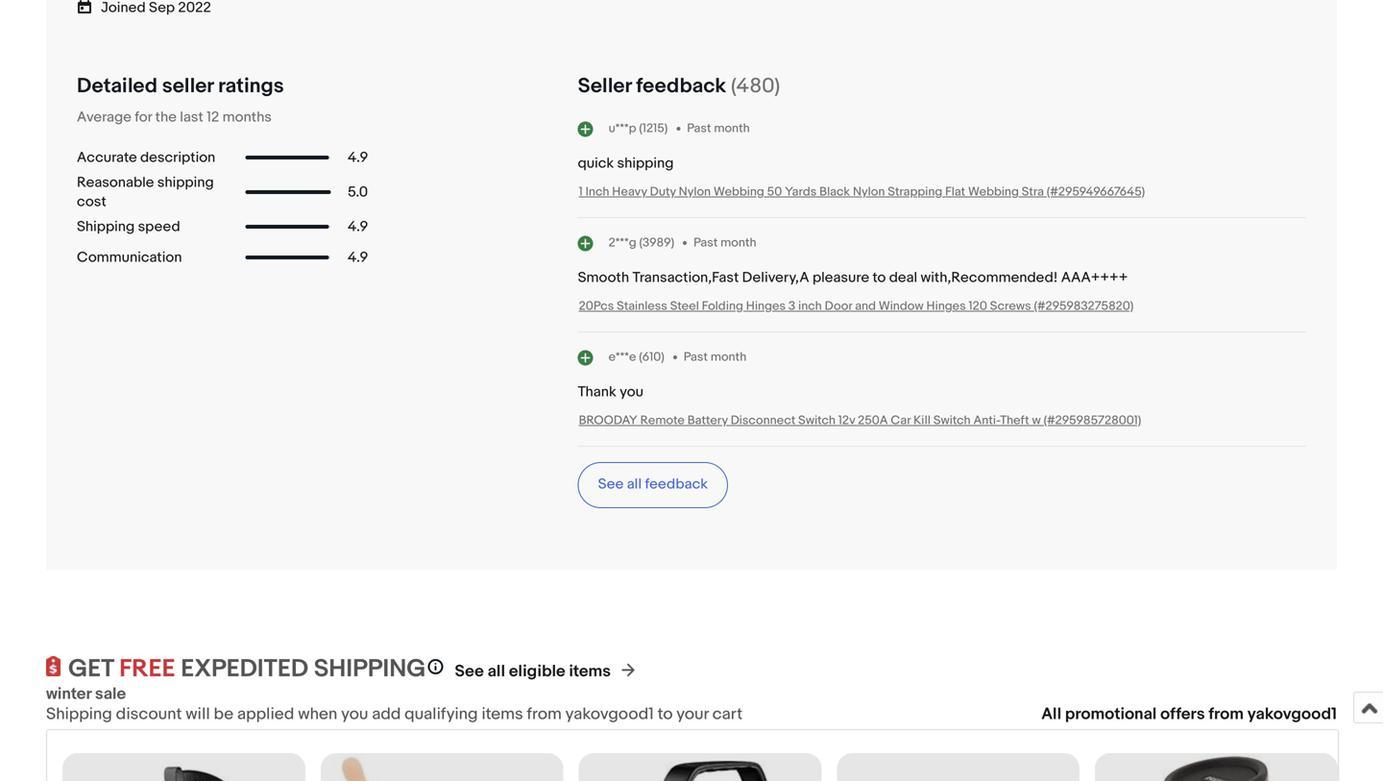 Task type: describe. For each thing, give the bounding box(es) containing it.
inch
[[799, 299, 822, 314]]

e***e (610)
[[609, 350, 665, 365]]

1 switch from the left
[[799, 413, 836, 428]]

(480)
[[731, 73, 781, 98]]

all promotional offers from yakovgood1 link
[[1042, 704, 1338, 725]]

offers
[[1161, 704, 1206, 725]]

20pcs stainless steel folding hinges 3 inch door and window hinges 120 screws (#295983275820) link
[[579, 299, 1134, 314]]

120
[[969, 299, 988, 314]]

cart
[[713, 704, 743, 725]]

will
[[186, 704, 210, 725]]

for
[[135, 109, 152, 126]]

with,recommended!
[[921, 269, 1059, 286]]

sale
[[95, 684, 126, 704]]

e***e
[[609, 350, 637, 365]]

duty
[[650, 184, 676, 199]]

thank
[[578, 383, 617, 401]]

you inside winter sale shipping discount will be applied when you add qualifying items from yakovgood1 to your cart
[[341, 704, 368, 725]]

20pcs
[[579, 299, 614, 314]]

strapping
[[888, 184, 943, 199]]

flat
[[946, 184, 966, 199]]

12v
[[839, 413, 856, 428]]

applied
[[237, 704, 294, 725]]

average
[[77, 109, 132, 126]]

smooth transaction,fast delivery,a pleasure to deal with,recommended! aaa++++
[[578, 269, 1129, 286]]

2***g (3989)
[[609, 235, 675, 250]]

and
[[856, 299, 876, 314]]

1 inch heavy duty nylon webbing 50 yards black nylon strapping flat webbing stra (#295949667645) link
[[579, 184, 1146, 199]]

anti-
[[974, 413, 1001, 428]]

when
[[298, 704, 338, 725]]

shipping
[[314, 654, 426, 684]]

remote
[[641, 413, 685, 428]]

theft
[[1001, 413, 1030, 428]]

stainless
[[617, 299, 668, 314]]

2 switch from the left
[[934, 413, 971, 428]]

shipping for quick shipping
[[618, 155, 674, 172]]

month for shipping
[[714, 121, 750, 136]]

screws
[[991, 299, 1032, 314]]

delivery,a
[[743, 269, 810, 286]]

heavy
[[613, 184, 647, 199]]

detailed seller ratings
[[77, 73, 284, 98]]

quick
[[578, 155, 614, 172]]

seller
[[162, 73, 214, 98]]

get free expedited shipping
[[68, 654, 426, 684]]

1 webbing from the left
[[714, 184, 765, 199]]

from inside winter sale shipping discount will be applied when you add qualifying items from yakovgood1 to your cart
[[527, 704, 562, 725]]

the
[[155, 109, 177, 126]]

stra
[[1022, 184, 1045, 199]]

battery
[[688, 413, 728, 428]]

detailed
[[77, 73, 158, 98]]

your
[[677, 704, 709, 725]]

description
[[140, 149, 216, 166]]

(#295983275820)
[[1035, 299, 1134, 314]]

transaction,fast
[[633, 269, 739, 286]]

3
[[789, 299, 796, 314]]

1 hinges from the left
[[747, 299, 786, 314]]

(3989)
[[640, 235, 675, 250]]

kill
[[914, 413, 931, 428]]

brooday remote battery disconnect switch 12v 250a car kill switch anti-theft w (#295985728001)
[[579, 413, 1142, 428]]

5.0
[[348, 183, 368, 201]]

12
[[207, 109, 219, 126]]

add
[[372, 704, 401, 725]]

u***p (1215)
[[609, 121, 668, 136]]

3 4.9 from the top
[[348, 249, 368, 266]]

car
[[891, 413, 911, 428]]

see all eligible items link
[[455, 662, 611, 682]]

smooth
[[578, 269, 630, 286]]

all promotional offers from yakovgood1
[[1042, 704, 1338, 725]]

1 horizontal spatial you
[[620, 383, 644, 401]]

see all eligible items
[[455, 662, 611, 682]]

2 from from the left
[[1209, 704, 1245, 725]]

qualifying
[[405, 704, 478, 725]]

1
[[579, 184, 583, 199]]

2 yakovgood1 from the left
[[1248, 704, 1338, 725]]

50
[[768, 184, 783, 199]]

last
[[180, 109, 203, 126]]

2 hinges from the left
[[927, 299, 967, 314]]

text__icon wrapper image
[[77, 0, 101, 15]]

past month for shipping
[[687, 121, 750, 136]]

1 nylon from the left
[[679, 184, 711, 199]]

250a
[[858, 413, 889, 428]]

items inside winter sale shipping discount will be applied when you add qualifying items from yakovgood1 to your cart
[[482, 704, 524, 725]]

yards
[[785, 184, 817, 199]]

reasonable shipping cost
[[77, 174, 214, 210]]

1 inch heavy duty nylon webbing 50 yards black nylon strapping flat webbing stra (#295949667645)
[[579, 184, 1146, 199]]

past for shipping
[[687, 121, 712, 136]]

average for the last 12 months
[[77, 109, 272, 126]]

all for eligible
[[488, 662, 506, 682]]

get
[[68, 654, 114, 684]]

20pcs stainless steel folding hinges 3 inch door and window hinges 120 screws (#295983275820)
[[579, 299, 1134, 314]]

quick shipping
[[578, 155, 674, 172]]

1 horizontal spatial to
[[873, 269, 886, 286]]

0 vertical spatial feedback
[[636, 73, 727, 98]]



Task type: vqa. For each thing, say whether or not it's contained in the screenshot.
FEEDBACK
yes



Task type: locate. For each thing, give the bounding box(es) containing it.
0 vertical spatial month
[[714, 121, 750, 136]]

door
[[825, 299, 853, 314]]

past month down folding
[[684, 350, 747, 365]]

aaa++++
[[1062, 269, 1129, 286]]

winter
[[46, 684, 91, 704]]

see all feedback link
[[578, 462, 729, 508]]

inch
[[586, 184, 610, 199]]

items down see all eligible items
[[482, 704, 524, 725]]

free
[[119, 654, 175, 684]]

1 horizontal spatial items
[[569, 662, 611, 682]]

eligible
[[509, 662, 566, 682]]

0 vertical spatial to
[[873, 269, 886, 286]]

shipping inside winter sale shipping discount will be applied when you add qualifying items from yakovgood1 to your cart
[[46, 704, 112, 725]]

reasonable
[[77, 174, 154, 191]]

you
[[620, 383, 644, 401], [341, 704, 368, 725]]

0 horizontal spatial shipping
[[157, 174, 214, 191]]

0 vertical spatial you
[[620, 383, 644, 401]]

past month for you
[[684, 350, 747, 365]]

month up delivery,a at the right of the page
[[721, 236, 757, 251]]

shipping down cost
[[77, 218, 135, 235]]

brooday
[[579, 413, 638, 428]]

see for see all eligible items
[[455, 662, 484, 682]]

0 horizontal spatial items
[[482, 704, 524, 725]]

0 horizontal spatial switch
[[799, 413, 836, 428]]

1 horizontal spatial from
[[1209, 704, 1245, 725]]

past right (610) at the top left of the page
[[684, 350, 708, 365]]

0 horizontal spatial webbing
[[714, 184, 765, 199]]

1 horizontal spatial webbing
[[969, 184, 1020, 199]]

0 horizontal spatial all
[[488, 662, 506, 682]]

1 horizontal spatial nylon
[[853, 184, 886, 199]]

shipping up heavy
[[618, 155, 674, 172]]

past for you
[[684, 350, 708, 365]]

1 horizontal spatial see
[[598, 476, 624, 493]]

month down folding
[[711, 350, 747, 365]]

w
[[1033, 413, 1042, 428]]

deal
[[890, 269, 918, 286]]

see up qualifying
[[455, 662, 484, 682]]

to
[[873, 269, 886, 286], [658, 704, 673, 725]]

feedback down remote
[[645, 476, 708, 493]]

shipping inside reasonable shipping cost
[[157, 174, 214, 191]]

1 horizontal spatial hinges
[[927, 299, 967, 314]]

pleasure
[[813, 269, 870, 286]]

1 vertical spatial all
[[488, 662, 506, 682]]

months
[[223, 109, 272, 126]]

all left eligible
[[488, 662, 506, 682]]

items
[[569, 662, 611, 682], [482, 704, 524, 725]]

past
[[687, 121, 712, 136], [694, 236, 718, 251], [684, 350, 708, 365]]

to left deal
[[873, 269, 886, 286]]

steel
[[671, 299, 699, 314]]

2 vertical spatial 4.9
[[348, 249, 368, 266]]

thank you
[[578, 383, 644, 401]]

0 vertical spatial all
[[627, 476, 642, 493]]

4.9 for description
[[348, 149, 368, 166]]

2 vertical spatial month
[[711, 350, 747, 365]]

0 horizontal spatial nylon
[[679, 184, 711, 199]]

1 vertical spatial past
[[694, 236, 718, 251]]

2 4.9 from the top
[[348, 218, 368, 235]]

past for transaction,fast
[[694, 236, 718, 251]]

2 vertical spatial past month
[[684, 350, 747, 365]]

0 vertical spatial see
[[598, 476, 624, 493]]

expedited
[[181, 654, 309, 684]]

0 horizontal spatial from
[[527, 704, 562, 725]]

see all feedback
[[598, 476, 708, 493]]

you right thank
[[620, 383, 644, 401]]

nylon
[[679, 184, 711, 199], [853, 184, 886, 199]]

folding
[[702, 299, 744, 314]]

yakovgood1
[[566, 704, 654, 725], [1248, 704, 1338, 725]]

0 horizontal spatial to
[[658, 704, 673, 725]]

see down brooday at the bottom of the page
[[598, 476, 624, 493]]

communication
[[77, 249, 182, 266]]

window
[[879, 299, 924, 314]]

yakovgood1 inside winter sale shipping discount will be applied when you add qualifying items from yakovgood1 to your cart
[[566, 704, 654, 725]]

you left add
[[341, 704, 368, 725]]

to left your at bottom
[[658, 704, 673, 725]]

1 vertical spatial feedback
[[645, 476, 708, 493]]

1 vertical spatial shipping
[[157, 174, 214, 191]]

(#295949667645)
[[1047, 184, 1146, 199]]

1 4.9 from the top
[[348, 149, 368, 166]]

0 vertical spatial past
[[687, 121, 712, 136]]

4.9 for speed
[[348, 218, 368, 235]]

nylon right duty
[[679, 184, 711, 199]]

2 vertical spatial past
[[684, 350, 708, 365]]

hinges left 120
[[927, 299, 967, 314]]

webbing right flat
[[969, 184, 1020, 199]]

hinges
[[747, 299, 786, 314], [927, 299, 967, 314]]

month for transaction,fast
[[721, 236, 757, 251]]

0 horizontal spatial see
[[455, 662, 484, 682]]

shipping for reasonable shipping cost
[[157, 174, 214, 191]]

1 from from the left
[[527, 704, 562, 725]]

1 vertical spatial see
[[455, 662, 484, 682]]

nylon right black
[[853, 184, 886, 199]]

disconnect
[[731, 413, 796, 428]]

items right eligible
[[569, 662, 611, 682]]

1 horizontal spatial all
[[627, 476, 642, 493]]

switch left 12v
[[799, 413, 836, 428]]

0 vertical spatial shipping
[[618, 155, 674, 172]]

1 vertical spatial items
[[482, 704, 524, 725]]

1 horizontal spatial yakovgood1
[[1248, 704, 1338, 725]]

all down brooday at the bottom of the page
[[627, 476, 642, 493]]

all
[[627, 476, 642, 493], [488, 662, 506, 682]]

0 vertical spatial items
[[569, 662, 611, 682]]

past month up 'transaction,fast'
[[694, 236, 757, 251]]

1 vertical spatial to
[[658, 704, 673, 725]]

1 horizontal spatial shipping
[[618, 155, 674, 172]]

0 vertical spatial past month
[[687, 121, 750, 136]]

shipping
[[618, 155, 674, 172], [157, 174, 214, 191]]

(610)
[[639, 350, 665, 365]]

u***p
[[609, 121, 637, 136]]

be
[[214, 704, 234, 725]]

1 vertical spatial past month
[[694, 236, 757, 251]]

discount
[[116, 704, 182, 725]]

2 nylon from the left
[[853, 184, 886, 199]]

switch right the "kill"
[[934, 413, 971, 428]]

2 webbing from the left
[[969, 184, 1020, 199]]

past month down the (480)
[[687, 121, 750, 136]]

to inside winter sale shipping discount will be applied when you add qualifying items from yakovgood1 to your cart
[[658, 704, 673, 725]]

0 horizontal spatial yakovgood1
[[566, 704, 654, 725]]

feedback
[[636, 73, 727, 98], [645, 476, 708, 493]]

feedback up (1215)
[[636, 73, 727, 98]]

1 yakovgood1 from the left
[[566, 704, 654, 725]]

switch
[[799, 413, 836, 428], [934, 413, 971, 428]]

accurate description
[[77, 149, 216, 166]]

2***g
[[609, 235, 637, 250]]

0 vertical spatial 4.9
[[348, 149, 368, 166]]

1 horizontal spatial switch
[[934, 413, 971, 428]]

brooday remote battery disconnect switch 12v 250a car kill switch anti-theft w (#295985728001) link
[[579, 413, 1142, 428]]

black
[[820, 184, 851, 199]]

from right offers
[[1209, 704, 1245, 725]]

1 vertical spatial 4.9
[[348, 218, 368, 235]]

webbing
[[714, 184, 765, 199], [969, 184, 1020, 199]]

all
[[1042, 704, 1062, 725]]

see for see all feedback
[[598, 476, 624, 493]]

seller
[[578, 73, 632, 98]]

ratings
[[218, 73, 284, 98]]

winter sale shipping discount will be applied when you add qualifying items from yakovgood1 to your cart
[[46, 684, 743, 725]]

from down eligible
[[527, 704, 562, 725]]

(1215)
[[640, 121, 668, 136]]

1 vertical spatial you
[[341, 704, 368, 725]]

shipping down get
[[46, 704, 112, 725]]

(#295985728001)
[[1044, 413, 1142, 428]]

webbing left 50
[[714, 184, 765, 199]]

accurate
[[77, 149, 137, 166]]

hinges left 3
[[747, 299, 786, 314]]

past up 'transaction,fast'
[[694, 236, 718, 251]]

past right (1215)
[[687, 121, 712, 136]]

past month for transaction,fast
[[694, 236, 757, 251]]

1 vertical spatial month
[[721, 236, 757, 251]]

0 horizontal spatial hinges
[[747, 299, 786, 314]]

1 vertical spatial shipping
[[46, 704, 112, 725]]

seller feedback (480)
[[578, 73, 781, 98]]

shipping down description
[[157, 174, 214, 191]]

0 horizontal spatial you
[[341, 704, 368, 725]]

0 vertical spatial shipping
[[77, 218, 135, 235]]

shipping speed
[[77, 218, 180, 235]]

month down the (480)
[[714, 121, 750, 136]]

promotional
[[1066, 704, 1157, 725]]

all for feedback
[[627, 476, 642, 493]]

speed
[[138, 218, 180, 235]]

month for you
[[711, 350, 747, 365]]

all inside "see all feedback" link
[[627, 476, 642, 493]]

shipping
[[77, 218, 135, 235], [46, 704, 112, 725]]

4.9
[[348, 149, 368, 166], [348, 218, 368, 235], [348, 249, 368, 266]]



